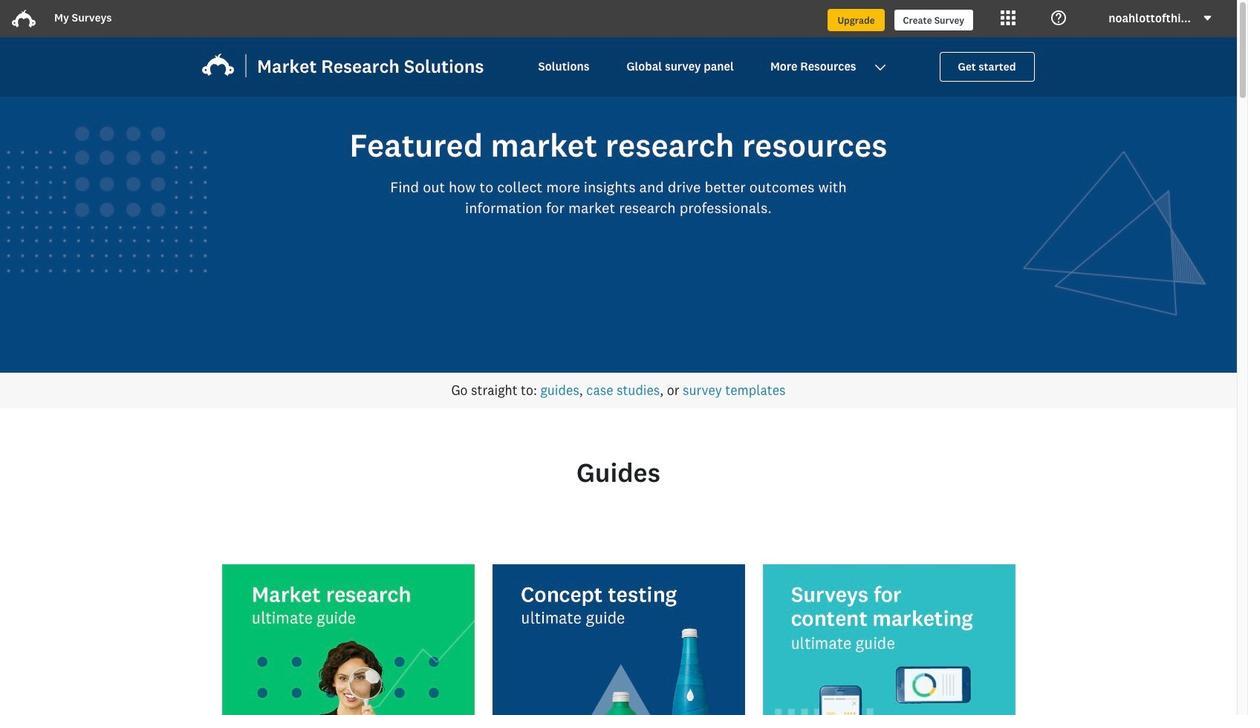 Task type: describe. For each thing, give the bounding box(es) containing it.
market research solutions from surveymonkey logo image
[[202, 53, 484, 77]]

concept testing guide image
[[492, 565, 745, 715]]

market research guide image
[[222, 565, 474, 715]]



Task type: locate. For each thing, give the bounding box(es) containing it.
surveymonkey logo image
[[12, 7, 36, 30], [12, 10, 36, 27]]

content marketing guide image
[[763, 565, 1015, 715]]

caret down image
[[1203, 13, 1212, 23], [1204, 15, 1211, 20]]

products image
[[1001, 10, 1016, 25]]

1 surveymonkey logo image from the top
[[12, 7, 36, 30]]

products image
[[1001, 10, 1016, 25]]

2 surveymonkey logo image from the top
[[12, 10, 36, 27]]

help image
[[1051, 10, 1066, 25], [1051, 10, 1066, 25]]

chevron down image
[[874, 62, 886, 74]]



Task type: vqa. For each thing, say whether or not it's contained in the screenshot.
Products image
yes



